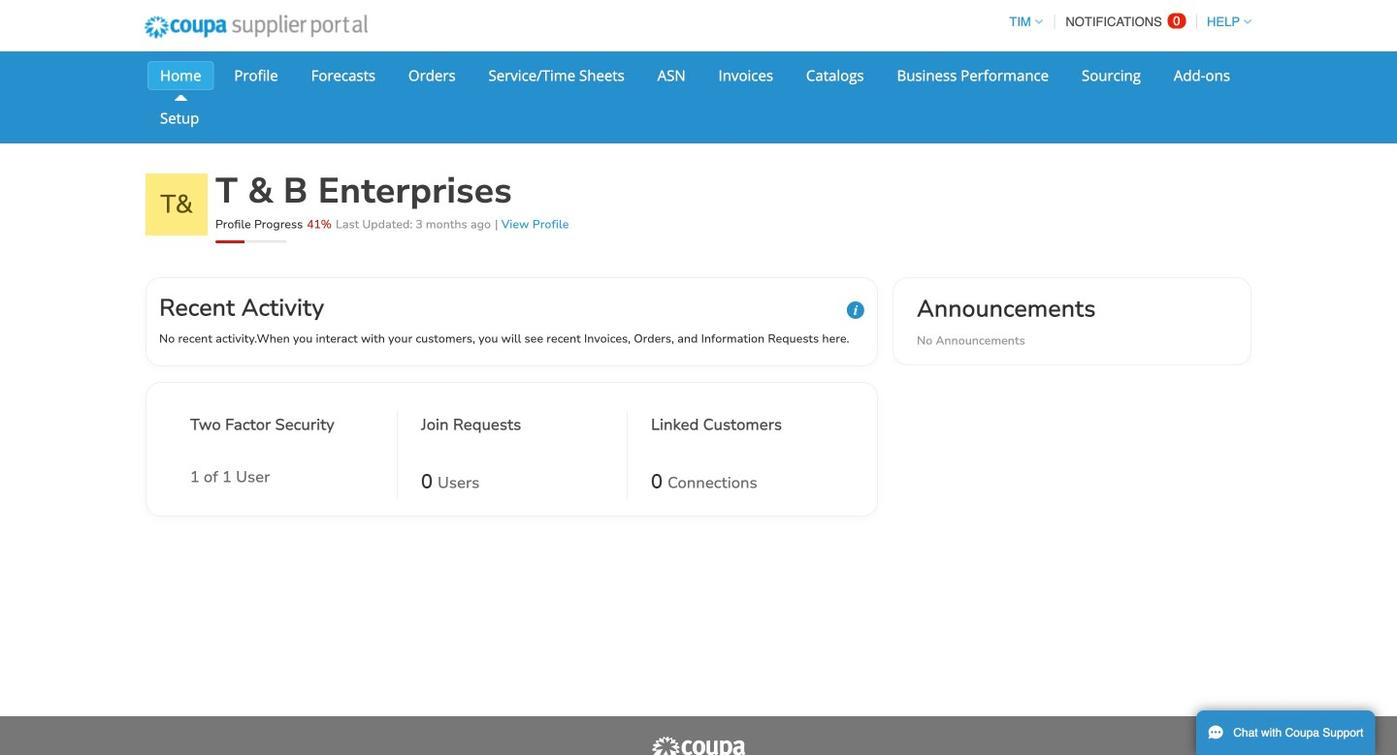 Task type: vqa. For each thing, say whether or not it's contained in the screenshot.
Service/Time Sheets
no



Task type: describe. For each thing, give the bounding box(es) containing it.
1 vertical spatial coupa supplier portal image
[[650, 737, 747, 756]]

t& image
[[146, 174, 208, 236]]

additional information image
[[847, 302, 865, 319]]

0 horizontal spatial coupa supplier portal image
[[131, 3, 381, 51]]



Task type: locate. For each thing, give the bounding box(es) containing it.
0 vertical spatial coupa supplier portal image
[[131, 3, 381, 51]]

1 horizontal spatial coupa supplier portal image
[[650, 737, 747, 756]]

coupa supplier portal image
[[131, 3, 381, 51], [650, 737, 747, 756]]

navigation
[[1001, 3, 1252, 41]]



